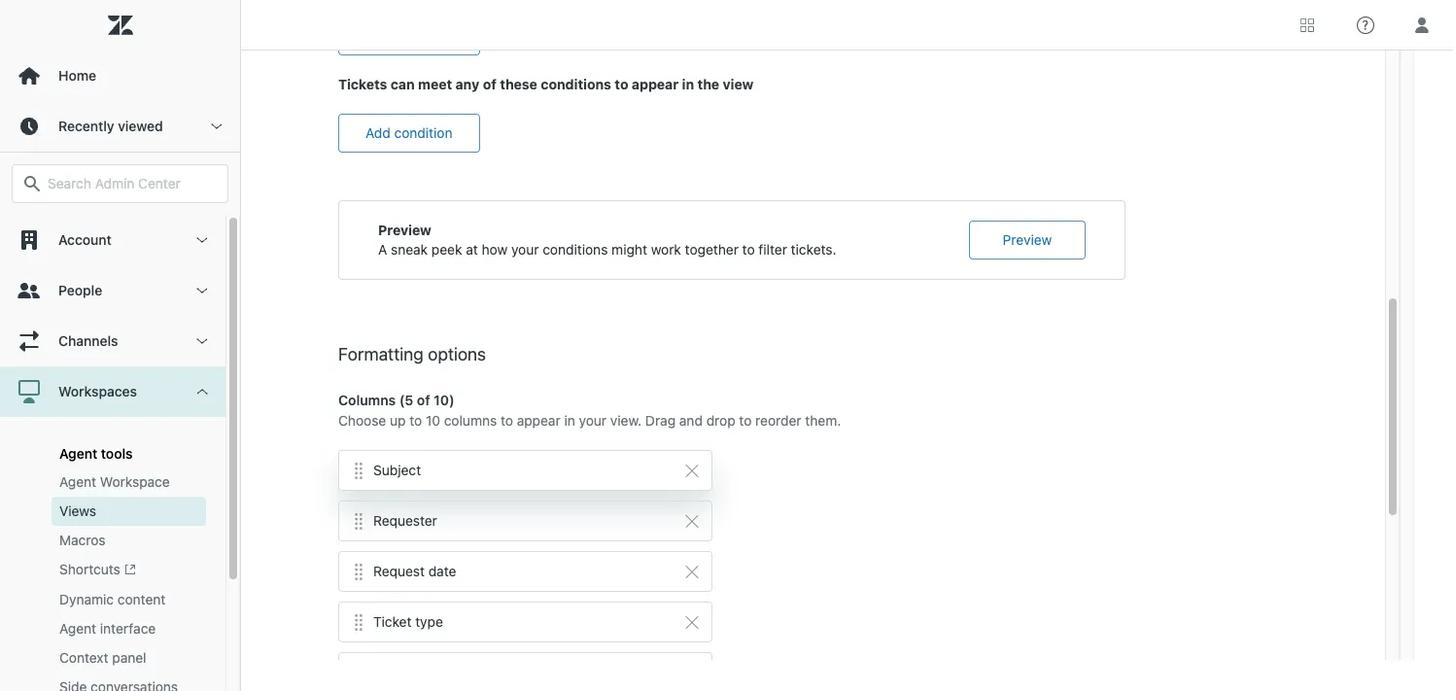 Task type: locate. For each thing, give the bounding box(es) containing it.
macros element
[[59, 531, 106, 550]]

recently
[[58, 118, 114, 134]]

None search field
[[2, 164, 238, 203]]

1 vertical spatial agent
[[59, 473, 96, 490]]

agent workspace
[[59, 473, 170, 490]]

workspaces button
[[0, 366, 225, 417]]

2 vertical spatial agent
[[59, 620, 96, 637]]

tree containing account
[[0, 215, 240, 691]]

tree item containing workspaces
[[0, 366, 225, 691]]

tree item inside tree
[[0, 366, 225, 691]]

shortcuts element
[[59, 560, 136, 581]]

home
[[58, 67, 96, 84]]

tree
[[0, 215, 240, 691]]

help image
[[1357, 16, 1374, 34]]

3 agent from the top
[[59, 620, 96, 637]]

dynamic
[[59, 591, 114, 608]]

recently viewed button
[[0, 101, 240, 152]]

Search Admin Center field
[[48, 175, 216, 192]]

1 agent from the top
[[59, 445, 97, 462]]

dynamic content
[[59, 591, 166, 608]]

tree inside primary element
[[0, 215, 240, 691]]

agent up context
[[59, 620, 96, 637]]

agent interface element
[[59, 619, 156, 639]]

channels button
[[0, 316, 225, 366]]

workspaces
[[58, 383, 137, 399]]

shortcuts
[[59, 561, 120, 577]]

2 agent from the top
[[59, 473, 96, 490]]

agent
[[59, 445, 97, 462], [59, 473, 96, 490], [59, 620, 96, 637]]

context panel link
[[52, 644, 206, 673]]

people button
[[0, 265, 225, 316]]

agent interface
[[59, 620, 156, 637]]

context panel
[[59, 650, 146, 666]]

agent inside "element"
[[59, 620, 96, 637]]

agent up views
[[59, 473, 96, 490]]

0 vertical spatial agent
[[59, 445, 97, 462]]

agent left the tools
[[59, 445, 97, 462]]

dynamic content link
[[52, 585, 206, 615]]

tree item
[[0, 366, 225, 691]]

account button
[[0, 215, 225, 265]]

context
[[59, 650, 108, 666]]

agent workspace link
[[52, 468, 206, 497]]

channels
[[58, 332, 118, 349]]

macros
[[59, 532, 106, 548]]

primary element
[[0, 0, 241, 691]]



Task type: describe. For each thing, give the bounding box(es) containing it.
agent tools element
[[59, 445, 133, 462]]

shortcuts link
[[52, 555, 206, 585]]

context panel element
[[59, 649, 146, 668]]

agent for agent workspace
[[59, 473, 96, 490]]

people
[[58, 282, 102, 298]]

content
[[117, 591, 166, 608]]

home button
[[0, 51, 240, 101]]

macros link
[[52, 526, 206, 555]]

account
[[58, 231, 112, 248]]

agent for agent interface
[[59, 620, 96, 637]]

dynamic content element
[[59, 590, 166, 610]]

agent workspace element
[[59, 472, 170, 492]]

tools
[[101, 445, 133, 462]]

none search field inside primary element
[[2, 164, 238, 203]]

agent tools
[[59, 445, 133, 462]]

interface
[[100, 620, 156, 637]]

agent for agent tools
[[59, 445, 97, 462]]

zendesk products image
[[1300, 18, 1314, 32]]

views
[[59, 503, 96, 519]]

workspaces group
[[0, 417, 225, 691]]

views link
[[52, 497, 206, 526]]

viewed
[[118, 118, 163, 134]]

panel
[[112, 650, 146, 666]]

side conversations element
[[59, 678, 178, 691]]

recently viewed
[[58, 118, 163, 134]]

views element
[[59, 502, 96, 521]]

workspace
[[100, 473, 170, 490]]

agent interface link
[[52, 615, 206, 644]]

user menu image
[[1409, 12, 1435, 37]]



Task type: vqa. For each thing, say whether or not it's contained in the screenshot.
CHAT
no



